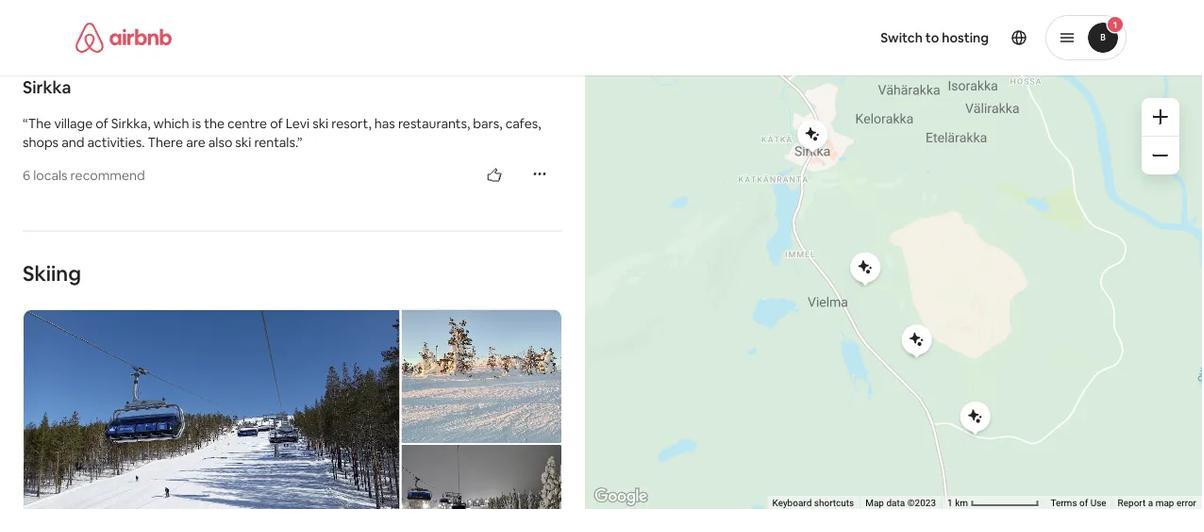 Task type: locate. For each thing, give the bounding box(es) containing it.
keyboard shortcuts
[[773, 498, 854, 509]]

report a map error
[[1118, 498, 1197, 509]]

village
[[54, 115, 93, 132]]

which
[[153, 115, 189, 132]]

report
[[1118, 498, 1146, 509]]

google image
[[590, 485, 652, 510]]

sirkka link
[[23, 76, 563, 99]]

of
[[96, 115, 108, 132], [270, 115, 283, 132], [1080, 498, 1089, 509]]

is
[[192, 115, 201, 132]]

are
[[186, 134, 206, 151]]

ski down centre
[[235, 134, 251, 151]]

0 vertical spatial ski
[[313, 115, 329, 132]]

1 vertical spatial ski
[[235, 134, 251, 151]]

ski right levi
[[313, 115, 329, 132]]

of up rentals.
[[270, 115, 283, 132]]

bars,
[[473, 115, 503, 132]]

shops
[[23, 134, 59, 151]]

©2023
[[908, 498, 936, 509]]

centre
[[227, 115, 267, 132]]

error
[[1177, 498, 1197, 509]]

use
[[1091, 498, 1107, 509]]

a
[[1148, 498, 1154, 509]]

recommend
[[70, 167, 145, 184]]

of left use
[[1080, 498, 1089, 509]]

ski
[[313, 115, 329, 132], [235, 134, 251, 151]]

zoom out image
[[1153, 148, 1169, 163]]

zoom in image
[[1153, 109, 1169, 125]]

2 horizontal spatial of
[[1080, 498, 1089, 509]]

1 horizontal spatial 1
[[1114, 18, 1118, 31]]

1 km button
[[942, 496, 1045, 510]]

hosting
[[942, 29, 989, 46]]

1
[[1114, 18, 1118, 31], [948, 498, 953, 509]]

0 vertical spatial 1
[[1114, 18, 1118, 31]]

0 horizontal spatial of
[[96, 115, 108, 132]]

1 horizontal spatial ski
[[313, 115, 329, 132]]

1 vertical spatial 1
[[948, 498, 953, 509]]

restaurants,
[[398, 115, 470, 132]]

map region
[[529, 0, 1203, 510]]

1 inside "dropdown button"
[[1114, 18, 1118, 31]]

1 inside button
[[948, 498, 953, 509]]

of up activities.
[[96, 115, 108, 132]]

rentals.
[[254, 134, 297, 151]]

mark as helpful, sirkka image
[[487, 168, 502, 183]]

0 horizontal spatial 1
[[948, 498, 953, 509]]

profile element
[[624, 0, 1127, 76]]



Task type: describe. For each thing, give the bounding box(es) containing it.
1 km
[[948, 498, 971, 509]]

and
[[61, 134, 84, 151]]

km
[[955, 498, 968, 509]]

keyboard shortcuts button
[[773, 497, 854, 510]]

1 horizontal spatial of
[[270, 115, 283, 132]]

activities.
[[87, 134, 145, 151]]

shortcuts
[[814, 498, 854, 509]]

report a map error link
[[1118, 498, 1197, 509]]

the
[[28, 115, 51, 132]]

map
[[1156, 498, 1175, 509]]

6 locals recommend
[[23, 167, 145, 184]]

switch to hosting link
[[870, 18, 1001, 58]]

switch
[[881, 29, 923, 46]]

map data ©2023
[[866, 498, 936, 509]]

1 button
[[1046, 15, 1127, 60]]

sirkka,
[[111, 115, 151, 132]]

data
[[887, 498, 905, 509]]

0 horizontal spatial ski
[[235, 134, 251, 151]]

also
[[208, 134, 232, 151]]

levi
[[286, 115, 310, 132]]

sirkka
[[23, 76, 71, 98]]

to
[[926, 29, 939, 46]]

1 for 1 km
[[948, 498, 953, 509]]

resort,
[[331, 115, 372, 132]]

1 for 1
[[1114, 18, 1118, 31]]

the
[[204, 115, 225, 132]]

the village of sirkka, which is the centre of levi ski resort, has restaurants, bars, cafes, shops and activities. there are also ski rentals.
[[23, 115, 541, 151]]

more options, sirkka image
[[532, 167, 547, 182]]

map
[[866, 498, 884, 509]]

switch to hosting
[[881, 29, 989, 46]]

skiing
[[23, 261, 81, 288]]

terms of use
[[1051, 498, 1107, 509]]

there
[[148, 134, 183, 151]]

locals
[[33, 167, 68, 184]]

terms
[[1051, 498, 1077, 509]]

keyboard
[[773, 498, 812, 509]]

terms of use link
[[1051, 498, 1107, 509]]

6
[[23, 167, 30, 184]]

has
[[375, 115, 395, 132]]

cafes,
[[506, 115, 541, 132]]



Task type: vqa. For each thing, say whether or not it's contained in the screenshot.
1 in button
yes



